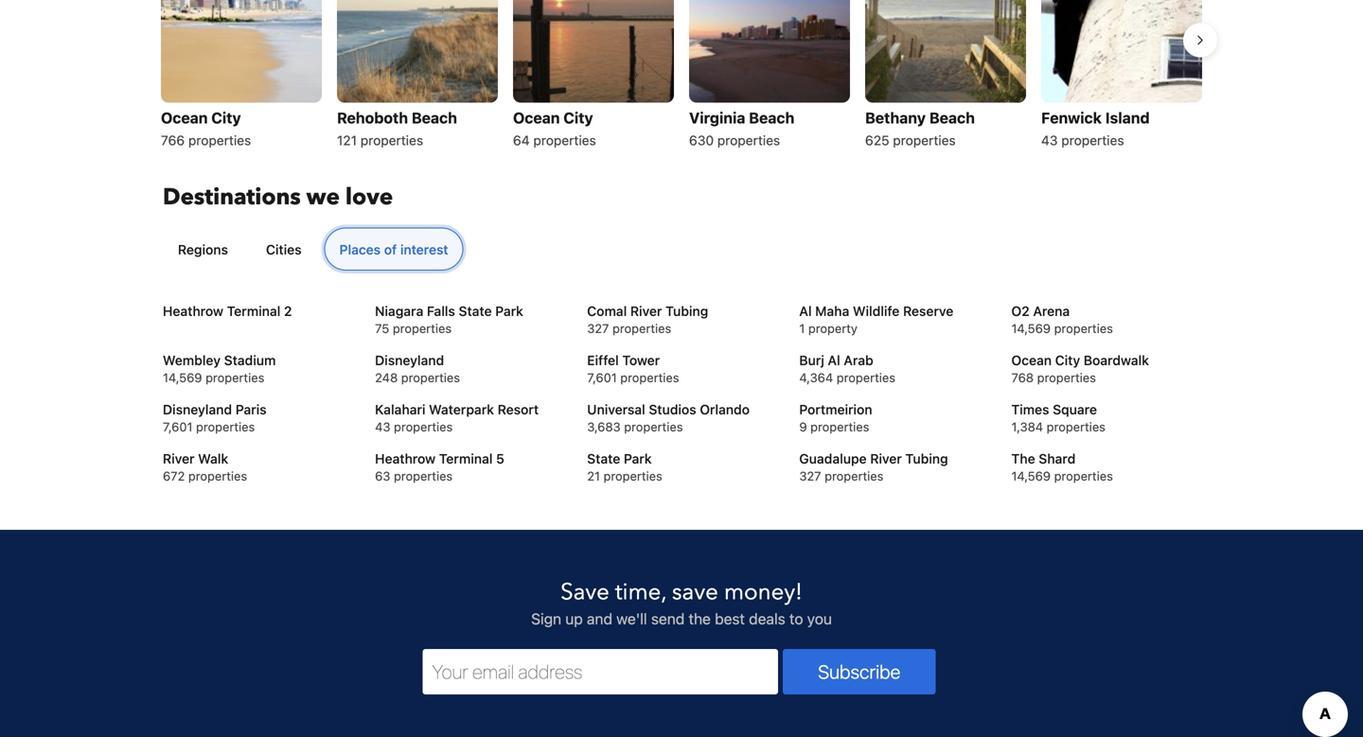 Task type: describe. For each thing, give the bounding box(es) containing it.
properties inside rehoboth beach 121 properties
[[361, 133, 423, 148]]

state inside niagara falls state park 75 properties
[[459, 304, 492, 319]]

disneyland paris link
[[163, 401, 352, 420]]

you
[[808, 610, 832, 628]]

subscribe button
[[783, 650, 936, 695]]

boardwalk
[[1084, 353, 1150, 368]]

43 inside kalahari waterpark resort 43 properties
[[375, 420, 391, 434]]

tower
[[623, 353, 660, 368]]

ocean for ocean city 766 properties
[[161, 109, 208, 127]]

universal studios orlando link
[[588, 401, 776, 420]]

river walk link
[[163, 450, 352, 469]]

save time, save money! sign up and we'll send the best deals to you
[[531, 577, 832, 628]]

heathrow terminal 5 link
[[375, 450, 564, 469]]

properties inside virginia beach 630 properties
[[718, 133, 781, 148]]

14,569 for the
[[1012, 469, 1051, 484]]

63
[[375, 469, 391, 484]]

beach for virginia beach
[[749, 109, 795, 127]]

672
[[163, 469, 185, 484]]

properties inside burj al arab 4,364 properties
[[837, 371, 896, 385]]

al inside burj al arab 4,364 properties
[[828, 353, 841, 368]]

625
[[866, 133, 890, 148]]

properties inside disneyland 248 properties
[[401, 371, 460, 385]]

the shard 14,569 properties
[[1012, 451, 1114, 484]]

heathrow terminal 2
[[163, 304, 292, 319]]

ocean city boardwalk link
[[1012, 351, 1201, 370]]

fenwick island 43 properties
[[1042, 109, 1151, 148]]

river for guadalupe
[[871, 451, 903, 467]]

rehoboth beach 121 properties
[[337, 109, 457, 148]]

kalahari waterpark resort link
[[375, 401, 564, 420]]

properties inside the "wembley stadium 14,569 properties"
[[206, 371, 265, 385]]

properties inside ocean city boardwalk 768 properties
[[1038, 371, 1097, 385]]

times square 1,384 properties
[[1012, 402, 1106, 434]]

ocean city 64 properties
[[513, 109, 596, 148]]

2
[[284, 304, 292, 319]]

o2 arena link
[[1012, 302, 1201, 321]]

and
[[587, 610, 613, 628]]

beach for rehoboth beach
[[412, 109, 457, 127]]

21
[[588, 469, 601, 484]]

properties inside "comal river tubing 327 properties"
[[613, 322, 672, 336]]

wembley
[[163, 353, 221, 368]]

disneyland for paris
[[163, 402, 232, 418]]

ocean city boardwalk 768 properties
[[1012, 353, 1150, 385]]

region containing ocean city
[[146, 0, 1218, 160]]

heathrow terminal 2 link
[[163, 302, 352, 321]]

square
[[1053, 402, 1098, 418]]

regions button
[[163, 228, 243, 271]]

portmeirion 9 properties
[[800, 402, 873, 434]]

properties inside the river walk 672 properties
[[188, 469, 247, 484]]

ocean for ocean city 64 properties
[[513, 109, 560, 127]]

wildlife
[[853, 304, 900, 319]]

768
[[1012, 371, 1034, 385]]

fenwick
[[1042, 109, 1102, 127]]

shard
[[1039, 451, 1076, 467]]

tubing for comal river tubing
[[666, 304, 709, 319]]

to
[[790, 610, 804, 628]]

5
[[496, 451, 505, 467]]

14,569 for wembley
[[163, 371, 202, 385]]

we'll
[[617, 610, 648, 628]]

Your email address email field
[[423, 650, 779, 695]]

wembley stadium 14,569 properties
[[163, 353, 276, 385]]

al maha wildlife reserve link
[[800, 302, 989, 321]]

beach for bethany beach
[[930, 109, 976, 127]]

send
[[652, 610, 685, 628]]

75
[[375, 322, 390, 336]]

best
[[715, 610, 745, 628]]

up
[[566, 610, 583, 628]]

the
[[1012, 451, 1036, 467]]

comal
[[588, 304, 627, 319]]

island
[[1106, 109, 1151, 127]]

kalahari waterpark resort 43 properties
[[375, 402, 539, 434]]

virginia beach 630 properties
[[690, 109, 795, 148]]

1
[[800, 322, 805, 336]]

9
[[800, 420, 808, 434]]

maha
[[816, 304, 850, 319]]

ocean for ocean city boardwalk 768 properties
[[1012, 353, 1052, 368]]

properties inside kalahari waterpark resort 43 properties
[[394, 420, 453, 434]]

properties inside bethany beach 625 properties
[[894, 133, 956, 148]]

places of interest
[[340, 242, 449, 258]]

places of interest button
[[325, 228, 464, 271]]

eiffel tower link
[[588, 351, 776, 370]]

waterpark
[[429, 402, 494, 418]]

niagara falls state park 75 properties
[[375, 304, 524, 336]]

terminal for 2
[[227, 304, 281, 319]]

times square link
[[1012, 401, 1201, 420]]

guadalupe
[[800, 451, 867, 467]]

state inside state park 21 properties
[[588, 451, 621, 467]]

al maha wildlife reserve 1 property
[[800, 304, 954, 336]]

burj al arab 4,364 properties
[[800, 353, 896, 385]]

properties inside heathrow terminal 5 63 properties
[[394, 469, 453, 484]]

save
[[561, 577, 610, 609]]

orlando
[[700, 402, 750, 418]]



Task type: vqa. For each thing, say whether or not it's contained in the screenshot.
5
yes



Task type: locate. For each thing, give the bounding box(es) containing it.
ocean inside ocean city 766 properties
[[161, 109, 208, 127]]

properties inside ocean city 64 properties
[[534, 133, 596, 148]]

tubing down 'portmeirion' link in the bottom right of the page
[[906, 451, 949, 467]]

1 vertical spatial park
[[624, 451, 652, 467]]

terminal left 5
[[439, 451, 493, 467]]

heathrow terminal 5 63 properties
[[375, 451, 505, 484]]

1 horizontal spatial beach
[[749, 109, 795, 127]]

city inside ocean city boardwalk 768 properties
[[1056, 353, 1081, 368]]

al
[[800, 304, 812, 319], [828, 353, 841, 368]]

subscribe
[[819, 661, 901, 683]]

terminal inside heathrow terminal 2 link
[[227, 304, 281, 319]]

properties right 63
[[394, 469, 453, 484]]

7,601 down eiffel
[[588, 371, 617, 385]]

beach
[[412, 109, 457, 127], [749, 109, 795, 127], [930, 109, 976, 127]]

properties inside ocean city 766 properties
[[188, 133, 251, 148]]

terminal for 5
[[439, 451, 493, 467]]

disneyland for 248
[[375, 353, 444, 368]]

properties down studios
[[624, 420, 683, 434]]

city for ocean city boardwalk 768 properties
[[1056, 353, 1081, 368]]

properties down virginia
[[718, 133, 781, 148]]

cities button
[[251, 228, 317, 271]]

o2 arena 14,569 properties
[[1012, 304, 1114, 336]]

1 vertical spatial disneyland
[[163, 402, 232, 418]]

properties inside 'universal studios orlando 3,683 properties'
[[624, 420, 683, 434]]

1 horizontal spatial 7,601
[[588, 371, 617, 385]]

properties down walk
[[188, 469, 247, 484]]

43 down "kalahari"
[[375, 420, 391, 434]]

kalahari
[[375, 402, 426, 418]]

43 inside fenwick island 43 properties
[[1042, 133, 1058, 148]]

river down 'portmeirion' link in the bottom right of the page
[[871, 451, 903, 467]]

river up 672
[[163, 451, 195, 467]]

0 horizontal spatial beach
[[412, 109, 457, 127]]

niagara
[[375, 304, 424, 319]]

properties inside disneyland paris 7,601 properties
[[196, 420, 255, 434]]

ocean inside ocean city boardwalk 768 properties
[[1012, 353, 1052, 368]]

river inside "comal river tubing 327 properties"
[[631, 304, 663, 319]]

1 horizontal spatial al
[[828, 353, 841, 368]]

630
[[690, 133, 714, 148]]

properties inside portmeirion 9 properties
[[811, 420, 870, 434]]

0 horizontal spatial 327
[[588, 322, 609, 336]]

2 horizontal spatial river
[[871, 451, 903, 467]]

properties down o2 arena link
[[1055, 322, 1114, 336]]

river
[[631, 304, 663, 319], [163, 451, 195, 467], [871, 451, 903, 467]]

1 vertical spatial 43
[[375, 420, 391, 434]]

disneyland inside disneyland paris 7,601 properties
[[163, 402, 232, 418]]

walk
[[198, 451, 228, 467]]

beach right rehoboth
[[412, 109, 457, 127]]

7,601
[[588, 371, 617, 385], [163, 420, 193, 434]]

river inside the guadalupe river tubing 327 properties
[[871, 451, 903, 467]]

1 horizontal spatial ocean
[[513, 109, 560, 127]]

1 horizontal spatial river
[[631, 304, 663, 319]]

al up the 1
[[800, 304, 812, 319]]

properties down "kalahari"
[[394, 420, 453, 434]]

1 horizontal spatial tubing
[[906, 451, 949, 467]]

arab
[[844, 353, 874, 368]]

terminal inside heathrow terminal 5 63 properties
[[439, 451, 493, 467]]

disneyland up the 248
[[375, 353, 444, 368]]

heathrow up 63
[[375, 451, 436, 467]]

city for ocean city 64 properties
[[564, 109, 594, 127]]

studios
[[649, 402, 697, 418]]

virginia
[[690, 109, 746, 127]]

heathrow for heathrow terminal 2
[[163, 304, 224, 319]]

river inside the river walk 672 properties
[[163, 451, 195, 467]]

terminal left "2"
[[227, 304, 281, 319]]

properties inside the times square 1,384 properties
[[1047, 420, 1106, 434]]

beach right bethany
[[930, 109, 976, 127]]

guadalupe river tubing 327 properties
[[800, 451, 949, 484]]

state right falls
[[459, 304, 492, 319]]

stadium
[[224, 353, 276, 368]]

0 horizontal spatial river
[[163, 451, 195, 467]]

heathrow up wembley
[[163, 304, 224, 319]]

ocean up 64
[[513, 109, 560, 127]]

city inside ocean city 766 properties
[[212, 109, 241, 127]]

properties right 766
[[188, 133, 251, 148]]

7,601 for eiffel tower
[[588, 371, 617, 385]]

tab list
[[155, 228, 1201, 272]]

deals
[[749, 610, 786, 628]]

properties up tower
[[613, 322, 672, 336]]

1 horizontal spatial state
[[588, 451, 621, 467]]

places
[[340, 242, 381, 258]]

7,601 for disneyland paris
[[163, 420, 193, 434]]

destinations
[[163, 182, 301, 213]]

0 vertical spatial 7,601
[[588, 371, 617, 385]]

properties down the shard link
[[1055, 469, 1114, 484]]

universal studios orlando 3,683 properties
[[588, 402, 750, 434]]

properties down rehoboth
[[361, 133, 423, 148]]

bethany beach 625 properties
[[866, 109, 976, 148]]

0 vertical spatial al
[[800, 304, 812, 319]]

0 horizontal spatial park
[[496, 304, 524, 319]]

1 horizontal spatial disneyland
[[375, 353, 444, 368]]

park down 'universal studios orlando 3,683 properties'
[[624, 451, 652, 467]]

14,569 down o2
[[1012, 322, 1051, 336]]

city for ocean city 766 properties
[[212, 109, 241, 127]]

0 horizontal spatial al
[[800, 304, 812, 319]]

city
[[212, 109, 241, 127], [564, 109, 594, 127], [1056, 353, 1081, 368]]

river right comal
[[631, 304, 663, 319]]

327 inside "comal river tubing 327 properties"
[[588, 322, 609, 336]]

comal river tubing 327 properties
[[588, 304, 709, 336]]

327 down comal
[[588, 322, 609, 336]]

14,569 down the
[[1012, 469, 1051, 484]]

properties inside eiffel tower 7,601 properties
[[621, 371, 680, 385]]

0 horizontal spatial ocean
[[161, 109, 208, 127]]

0 vertical spatial disneyland
[[375, 353, 444, 368]]

0 horizontal spatial 7,601
[[163, 420, 193, 434]]

0 vertical spatial state
[[459, 304, 492, 319]]

burj
[[800, 353, 825, 368]]

niagara falls state park link
[[375, 302, 564, 321]]

1 vertical spatial 7,601
[[163, 420, 193, 434]]

0 vertical spatial terminal
[[227, 304, 281, 319]]

money!
[[724, 577, 803, 609]]

14,569 inside 'o2 arena 14,569 properties'
[[1012, 322, 1051, 336]]

disneyland 248 properties
[[375, 353, 460, 385]]

wembley stadium link
[[163, 351, 352, 370]]

0 vertical spatial 43
[[1042, 133, 1058, 148]]

248
[[375, 371, 398, 385]]

o2
[[1012, 304, 1030, 319]]

14,569 for o2
[[1012, 322, 1051, 336]]

1 vertical spatial terminal
[[439, 451, 493, 467]]

region
[[146, 0, 1218, 160]]

3 beach from the left
[[930, 109, 976, 127]]

properties down paris
[[196, 420, 255, 434]]

properties inside the guadalupe river tubing 327 properties
[[825, 469, 884, 484]]

0 horizontal spatial terminal
[[227, 304, 281, 319]]

interest
[[401, 242, 449, 258]]

park inside niagara falls state park 75 properties
[[496, 304, 524, 319]]

14,569 down wembley
[[163, 371, 202, 385]]

1 vertical spatial 327
[[800, 469, 822, 484]]

property
[[809, 322, 858, 336]]

1 horizontal spatial park
[[624, 451, 652, 467]]

the shard link
[[1012, 450, 1201, 469]]

regions
[[178, 242, 228, 258]]

0 vertical spatial 327
[[588, 322, 609, 336]]

2 beach from the left
[[749, 109, 795, 127]]

properties right 64
[[534, 133, 596, 148]]

1 horizontal spatial heathrow
[[375, 451, 436, 467]]

park
[[496, 304, 524, 319], [624, 451, 652, 467]]

river walk 672 properties
[[163, 451, 247, 484]]

tubing up eiffel tower link
[[666, 304, 709, 319]]

river for comal
[[631, 304, 663, 319]]

portmeirion
[[800, 402, 873, 418]]

1 vertical spatial tubing
[[906, 451, 949, 467]]

properties down arab
[[837, 371, 896, 385]]

properties down fenwick
[[1062, 133, 1125, 148]]

properties down stadium
[[206, 371, 265, 385]]

disneyland link
[[375, 351, 564, 370]]

14,569 inside the shard 14,569 properties
[[1012, 469, 1051, 484]]

ocean up 768
[[1012, 353, 1052, 368]]

3,683
[[588, 420, 621, 434]]

heathrow inside heathrow terminal 5 63 properties
[[375, 451, 436, 467]]

1 beach from the left
[[412, 109, 457, 127]]

tab list containing regions
[[155, 228, 1201, 272]]

beach right virginia
[[749, 109, 795, 127]]

14,569 inside the "wembley stadium 14,569 properties"
[[163, 371, 202, 385]]

state
[[459, 304, 492, 319], [588, 451, 621, 467]]

resort
[[498, 402, 539, 418]]

state park 21 properties
[[588, 451, 663, 484]]

0 vertical spatial 14,569
[[1012, 322, 1051, 336]]

disneyland down the "wembley stadium 14,569 properties"
[[163, 402, 232, 418]]

ocean up 766
[[161, 109, 208, 127]]

heathrow
[[163, 304, 224, 319], [375, 451, 436, 467]]

7,601 inside eiffel tower 7,601 properties
[[588, 371, 617, 385]]

766
[[161, 133, 185, 148]]

city inside ocean city 64 properties
[[564, 109, 594, 127]]

properties inside niagara falls state park 75 properties
[[393, 322, 452, 336]]

al inside al maha wildlife reserve 1 property
[[800, 304, 812, 319]]

0 horizontal spatial disneyland
[[163, 402, 232, 418]]

1 vertical spatial al
[[828, 353, 841, 368]]

2 horizontal spatial beach
[[930, 109, 976, 127]]

beach inside rehoboth beach 121 properties
[[412, 109, 457, 127]]

reserve
[[904, 304, 954, 319]]

bethany
[[866, 109, 926, 127]]

7,601 up the river walk 672 properties
[[163, 420, 193, 434]]

327 down 'guadalupe'
[[800, 469, 822, 484]]

1 horizontal spatial 43
[[1042, 133, 1058, 148]]

park inside state park 21 properties
[[624, 451, 652, 467]]

1 horizontal spatial city
[[564, 109, 594, 127]]

love
[[346, 182, 393, 213]]

properties inside 'o2 arena 14,569 properties'
[[1055, 322, 1114, 336]]

43
[[1042, 133, 1058, 148], [375, 420, 391, 434]]

the
[[689, 610, 711, 628]]

2 horizontal spatial city
[[1056, 353, 1081, 368]]

properties down portmeirion
[[811, 420, 870, 434]]

properties down bethany
[[894, 133, 956, 148]]

arena
[[1034, 304, 1071, 319]]

beach inside virginia beach 630 properties
[[749, 109, 795, 127]]

1 horizontal spatial 327
[[800, 469, 822, 484]]

properties down falls
[[393, 322, 452, 336]]

2 horizontal spatial ocean
[[1012, 353, 1052, 368]]

park up disneyland link
[[496, 304, 524, 319]]

disneyland
[[375, 353, 444, 368], [163, 402, 232, 418]]

tubing inside the guadalupe river tubing 327 properties
[[906, 451, 949, 467]]

cities
[[266, 242, 302, 258]]

eiffel tower 7,601 properties
[[588, 353, 680, 385]]

disneyland paris 7,601 properties
[[163, 402, 267, 434]]

327 for comal river tubing
[[588, 322, 609, 336]]

times
[[1012, 402, 1050, 418]]

1 vertical spatial 14,569
[[163, 371, 202, 385]]

1 vertical spatial heathrow
[[375, 451, 436, 467]]

destinations we love
[[163, 182, 393, 213]]

1,384
[[1012, 420, 1044, 434]]

beach inside bethany beach 625 properties
[[930, 109, 976, 127]]

heathrow for heathrow terminal 5 63 properties
[[375, 451, 436, 467]]

eiffel
[[588, 353, 619, 368]]

of
[[384, 242, 397, 258]]

state up "21"
[[588, 451, 621, 467]]

2 vertical spatial 14,569
[[1012, 469, 1051, 484]]

state park link
[[588, 450, 776, 469]]

1 vertical spatial state
[[588, 451, 621, 467]]

0 horizontal spatial city
[[212, 109, 241, 127]]

0 vertical spatial park
[[496, 304, 524, 319]]

al right burj
[[828, 353, 841, 368]]

properties inside fenwick island 43 properties
[[1062, 133, 1125, 148]]

properties down 'guadalupe'
[[825, 469, 884, 484]]

0 vertical spatial heathrow
[[163, 304, 224, 319]]

properties inside the shard 14,569 properties
[[1055, 469, 1114, 484]]

properties
[[188, 133, 251, 148], [361, 133, 423, 148], [534, 133, 596, 148], [718, 133, 781, 148], [894, 133, 956, 148], [1062, 133, 1125, 148], [393, 322, 452, 336], [613, 322, 672, 336], [1055, 322, 1114, 336], [206, 371, 265, 385], [401, 371, 460, 385], [621, 371, 680, 385], [837, 371, 896, 385], [1038, 371, 1097, 385], [196, 420, 255, 434], [394, 420, 453, 434], [624, 420, 683, 434], [811, 420, 870, 434], [1047, 420, 1106, 434], [188, 469, 247, 484], [394, 469, 453, 484], [604, 469, 663, 484], [825, 469, 884, 484], [1055, 469, 1114, 484]]

tubing inside "comal river tubing 327 properties"
[[666, 304, 709, 319]]

disneyland inside disneyland 248 properties
[[375, 353, 444, 368]]

43 down fenwick
[[1042, 133, 1058, 148]]

properties down square
[[1047, 420, 1106, 434]]

ocean city 766 properties
[[161, 109, 251, 148]]

properties down tower
[[621, 371, 680, 385]]

64
[[513, 133, 530, 148]]

tubing for guadalupe river tubing
[[906, 451, 949, 467]]

327 inside the guadalupe river tubing 327 properties
[[800, 469, 822, 484]]

327 for guadalupe river tubing
[[800, 469, 822, 484]]

tubing
[[666, 304, 709, 319], [906, 451, 949, 467]]

falls
[[427, 304, 456, 319]]

ocean inside ocean city 64 properties
[[513, 109, 560, 127]]

0 horizontal spatial tubing
[[666, 304, 709, 319]]

properties up square
[[1038, 371, 1097, 385]]

properties right "21"
[[604, 469, 663, 484]]

0 horizontal spatial heathrow
[[163, 304, 224, 319]]

time,
[[616, 577, 667, 609]]

paris
[[236, 402, 267, 418]]

0 vertical spatial tubing
[[666, 304, 709, 319]]

0 horizontal spatial 43
[[375, 420, 391, 434]]

properties down disneyland link
[[401, 371, 460, 385]]

121
[[337, 133, 357, 148]]

properties inside state park 21 properties
[[604, 469, 663, 484]]

0 horizontal spatial state
[[459, 304, 492, 319]]

7,601 inside disneyland paris 7,601 properties
[[163, 420, 193, 434]]

1 horizontal spatial terminal
[[439, 451, 493, 467]]



